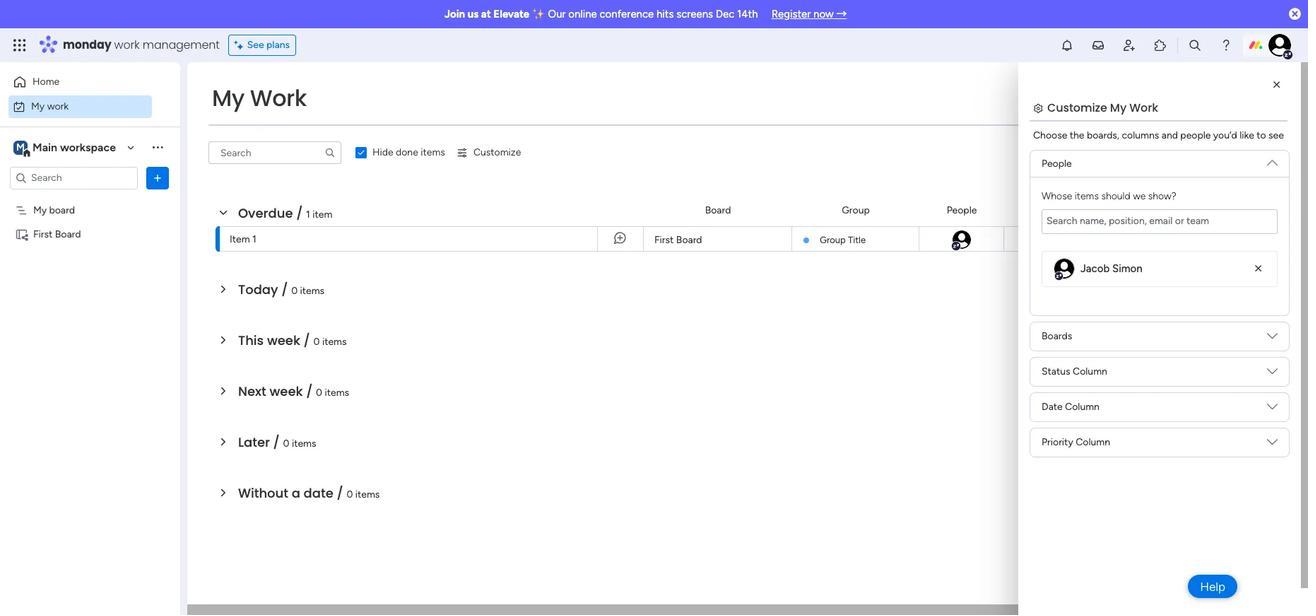 Task type: locate. For each thing, give the bounding box(es) containing it.
list box containing my board
[[0, 195, 180, 437]]

items up "this week / 0 items"
[[300, 285, 325, 297]]

home button
[[8, 71, 152, 93]]

today
[[238, 281, 278, 298]]

date
[[304, 484, 334, 502]]

jacob simon
[[1081, 262, 1143, 275]]

dapulse dropdown down arrow image
[[1268, 152, 1279, 168], [1268, 401, 1279, 417], [1268, 437, 1279, 453]]

customize inside button
[[474, 146, 521, 158]]

column up date column
[[1074, 366, 1108, 378]]

to
[[1258, 129, 1267, 141]]

now
[[814, 8, 834, 21]]

0 vertical spatial people
[[1042, 158, 1073, 170]]

dapulse dropdown down arrow image for priority column
[[1268, 437, 1279, 453]]

1 vertical spatial priority
[[1042, 436, 1074, 448]]

1 vertical spatial week
[[270, 383, 303, 400]]

my up 'boards,'
[[1111, 100, 1127, 116]]

work down plans
[[250, 82, 307, 114]]

week right the next
[[270, 383, 303, 400]]

people
[[1042, 158, 1073, 170], [947, 204, 978, 216]]

0 vertical spatial dapulse dropdown down arrow image
[[1268, 152, 1279, 168]]

priority for priority
[[1237, 204, 1268, 216]]

see plans
[[247, 39, 290, 51]]

status
[[1139, 204, 1168, 216], [1042, 366, 1071, 378]]

dapulse dropdown down arrow image for date column
[[1268, 401, 1279, 417]]

customize my work
[[1048, 100, 1159, 116]]

priority for priority column
[[1042, 436, 1074, 448]]

my work
[[212, 82, 307, 114]]

1 vertical spatial dapulse dropdown down arrow image
[[1268, 401, 1279, 417]]

column down date column
[[1076, 436, 1111, 448]]

group
[[842, 204, 870, 216], [820, 235, 846, 245]]

dapulse dropdown down arrow image for boards
[[1268, 331, 1279, 347]]

dapulse dropdown down arrow image
[[1268, 331, 1279, 347], [1268, 366, 1279, 382]]

item 1
[[230, 233, 257, 245]]

my down 'home'
[[31, 100, 45, 112]]

0 vertical spatial jacob simon image
[[1269, 34, 1292, 57]]

hide
[[373, 146, 394, 158]]

boards,
[[1088, 129, 1120, 141]]

priority
[[1237, 204, 1268, 216], [1042, 436, 1074, 448]]

/ right date
[[337, 484, 343, 502]]

0 right date
[[347, 489, 353, 501]]

conference
[[600, 8, 654, 21]]

items inside without a date / 0 items
[[356, 489, 380, 501]]

monday
[[63, 37, 111, 53]]

0 horizontal spatial first
[[33, 228, 53, 240]]

1 left item
[[306, 209, 310, 221]]

0 vertical spatial 1
[[306, 209, 310, 221]]

my down see plans button
[[212, 82, 245, 114]]

work up columns
[[1130, 100, 1159, 116]]

1 vertical spatial 1
[[252, 233, 257, 245]]

1 vertical spatial work
[[47, 100, 69, 112]]

0 inside today / 0 items
[[291, 285, 298, 297]]

1 horizontal spatial board
[[677, 234, 703, 246]]

options image
[[151, 171, 165, 185]]

1 horizontal spatial status
[[1139, 204, 1168, 216]]

jacob simon image
[[952, 229, 973, 250]]

workspace options image
[[151, 140, 165, 154]]

items up next week / 0 items
[[322, 336, 347, 348]]

status down boards
[[1042, 366, 1071, 378]]

hide done items
[[373, 146, 445, 158]]

1 horizontal spatial work
[[1130, 100, 1159, 116]]

0 down "this week / 0 items"
[[316, 387, 323, 399]]

1 vertical spatial dapulse dropdown down arrow image
[[1268, 366, 1279, 382]]

group up title
[[842, 204, 870, 216]]

board
[[705, 204, 731, 216], [55, 228, 81, 240], [677, 234, 703, 246]]

home
[[33, 76, 60, 88]]

date
[[1044, 204, 1065, 216], [1042, 401, 1063, 413]]

None text field
[[1042, 209, 1279, 234]]

overdue
[[238, 204, 293, 222]]

status for status
[[1139, 204, 1168, 216]]

customize
[[1048, 100, 1108, 116], [474, 146, 521, 158]]

nov
[[1051, 234, 1068, 244]]

work down 'home'
[[47, 100, 69, 112]]

jacob simon image
[[1269, 34, 1292, 57], [1055, 259, 1075, 279]]

0 inside later / 0 items
[[283, 438, 290, 450]]

main content
[[187, 62, 1308, 615]]

choose the boards, columns and people you'd like to see
[[1034, 129, 1285, 141]]

whose items should we show?
[[1042, 190, 1177, 202]]

first board
[[33, 228, 81, 240], [655, 234, 703, 246]]

1 horizontal spatial priority
[[1237, 204, 1268, 216]]

0 horizontal spatial priority
[[1042, 436, 1074, 448]]

work
[[250, 82, 307, 114], [1130, 100, 1159, 116]]

date down status column
[[1042, 401, 1063, 413]]

/ right later
[[273, 433, 280, 451]]

group for group title
[[820, 235, 846, 245]]

1 horizontal spatial work
[[114, 37, 140, 53]]

should
[[1102, 190, 1131, 202]]

2 vertical spatial column
[[1076, 436, 1111, 448]]

this week / 0 items
[[238, 332, 347, 349]]

see
[[1269, 129, 1285, 141]]

1 vertical spatial people
[[947, 204, 978, 216]]

hits
[[657, 8, 674, 21]]

my inside button
[[31, 100, 45, 112]]

my left the board
[[33, 204, 47, 216]]

14th
[[738, 8, 759, 21]]

2 dapulse dropdown down arrow image from the top
[[1268, 366, 1279, 382]]

register now → link
[[772, 8, 847, 21]]

0 vertical spatial dapulse dropdown down arrow image
[[1268, 331, 1279, 347]]

0 horizontal spatial status
[[1042, 366, 1071, 378]]

first
[[33, 228, 53, 240], [655, 234, 674, 246]]

items inside "this week / 0 items"
[[322, 336, 347, 348]]

0 vertical spatial status
[[1139, 204, 1168, 216]]

items right date
[[356, 489, 380, 501]]

3 dapulse dropdown down arrow image from the top
[[1268, 437, 1279, 453]]

Filter dashboard by text search field
[[209, 141, 342, 164]]

jacob simon image right help image
[[1269, 34, 1292, 57]]

1 right item
[[252, 233, 257, 245]]

choose
[[1034, 129, 1068, 141]]

1 vertical spatial customize
[[474, 146, 521, 158]]

week right this
[[267, 332, 300, 349]]

jacob simon image down nov
[[1055, 259, 1075, 279]]

0
[[291, 285, 298, 297], [314, 336, 320, 348], [316, 387, 323, 399], [283, 438, 290, 450], [347, 489, 353, 501]]

title
[[849, 235, 866, 245]]

main workspace
[[33, 140, 116, 154]]

work inside button
[[47, 100, 69, 112]]

/ up next week / 0 items
[[304, 332, 310, 349]]

0 vertical spatial customize
[[1048, 100, 1108, 116]]

invite members image
[[1123, 38, 1137, 52]]

0 horizontal spatial jacob simon image
[[1055, 259, 1075, 279]]

people down the choose
[[1042, 158, 1073, 170]]

0 vertical spatial group
[[842, 204, 870, 216]]

column
[[1074, 366, 1108, 378], [1066, 401, 1100, 413], [1076, 436, 1111, 448]]

we
[[1134, 190, 1147, 202]]

0 vertical spatial week
[[267, 332, 300, 349]]

next
[[238, 383, 266, 400]]

1 vertical spatial status
[[1042, 366, 1071, 378]]

0 vertical spatial work
[[114, 37, 140, 53]]

0 up next week / 0 items
[[314, 336, 320, 348]]

0 vertical spatial date
[[1044, 204, 1065, 216]]

column up priority column
[[1066, 401, 1100, 413]]

1 horizontal spatial first board
[[655, 234, 703, 246]]

1 horizontal spatial 1
[[306, 209, 310, 221]]

items down "this week / 0 items"
[[325, 387, 349, 399]]

0 vertical spatial column
[[1074, 366, 1108, 378]]

group title
[[820, 235, 866, 245]]

main
[[33, 140, 57, 154]]

None search field
[[209, 141, 342, 164]]

1 horizontal spatial first
[[655, 234, 674, 246]]

0 horizontal spatial work
[[47, 100, 69, 112]]

items up without a date / 0 items
[[292, 438, 316, 450]]

see plans button
[[228, 35, 296, 56]]

boards
[[1042, 330, 1073, 342]]

group left title
[[820, 235, 846, 245]]

working on it
[[1124, 233, 1182, 245]]

0 vertical spatial priority
[[1237, 204, 1268, 216]]

join
[[445, 8, 465, 21]]

1 vertical spatial column
[[1066, 401, 1100, 413]]

2 vertical spatial dapulse dropdown down arrow image
[[1268, 437, 1279, 453]]

0 horizontal spatial people
[[947, 204, 978, 216]]

0 right today
[[291, 285, 298, 297]]

1 dapulse dropdown down arrow image from the top
[[1268, 331, 1279, 347]]

workspace image
[[13, 140, 28, 155]]

work
[[114, 37, 140, 53], [47, 100, 69, 112]]

0 inside "this week / 0 items"
[[314, 336, 320, 348]]

management
[[143, 37, 220, 53]]

1 dapulse dropdown down arrow image from the top
[[1268, 152, 1279, 168]]

option
[[0, 197, 180, 200]]

without a date / 0 items
[[238, 484, 380, 502]]

priority column
[[1042, 436, 1111, 448]]

the
[[1070, 129, 1085, 141]]

register
[[772, 8, 811, 21]]

status down show?
[[1139, 204, 1168, 216]]

1 vertical spatial group
[[820, 235, 846, 245]]

items inside today / 0 items
[[300, 285, 325, 297]]

✨
[[532, 8, 546, 21]]

0 right later
[[283, 438, 290, 450]]

1 vertical spatial date
[[1042, 401, 1063, 413]]

list box
[[0, 195, 180, 437]]

2 dapulse dropdown down arrow image from the top
[[1268, 401, 1279, 417]]

1 horizontal spatial customize
[[1048, 100, 1108, 116]]

week
[[267, 332, 300, 349], [270, 383, 303, 400]]

first inside "first board" link
[[655, 234, 674, 246]]

next week / 0 items
[[238, 383, 349, 400]]

people up jacob simon image
[[947, 204, 978, 216]]

my for my work
[[212, 82, 245, 114]]

apps image
[[1154, 38, 1168, 52]]

19
[[1040, 234, 1049, 244]]

dapulse dropdown down arrow image for people
[[1268, 152, 1279, 168]]

notifications image
[[1061, 38, 1075, 52]]

date down whose
[[1044, 204, 1065, 216]]

items
[[421, 146, 445, 158], [1075, 190, 1100, 202], [300, 285, 325, 297], [322, 336, 347, 348], [325, 387, 349, 399], [292, 438, 316, 450], [356, 489, 380, 501]]

Search name, position, email or team text field
[[1042, 209, 1279, 234]]

search image
[[325, 147, 336, 158]]

/
[[296, 204, 303, 222], [282, 281, 288, 298], [304, 332, 310, 349], [306, 383, 313, 400], [273, 433, 280, 451], [337, 484, 343, 502]]

0 horizontal spatial customize
[[474, 146, 521, 158]]

work right monday on the left top of page
[[114, 37, 140, 53]]



Task type: vqa. For each thing, say whether or not it's contained in the screenshot.
the Home
yes



Task type: describe. For each thing, give the bounding box(es) containing it.
see
[[247, 39, 264, 51]]

us
[[468, 8, 479, 21]]

my work
[[31, 100, 69, 112]]

status column
[[1042, 366, 1108, 378]]

/ right today
[[282, 281, 288, 298]]

my for my work
[[31, 100, 45, 112]]

work for monday
[[114, 37, 140, 53]]

main content containing overdue /
[[187, 62, 1308, 615]]

a
[[292, 484, 300, 502]]

elevate
[[494, 8, 530, 21]]

column for date column
[[1066, 401, 1100, 413]]

simon
[[1113, 262, 1143, 275]]

search everything image
[[1189, 38, 1203, 52]]

show?
[[1149, 190, 1177, 202]]

screens
[[677, 8, 714, 21]]

0 inside without a date / 0 items
[[347, 489, 353, 501]]

done
[[396, 146, 419, 158]]

items inside next week / 0 items
[[325, 387, 349, 399]]

items left should
[[1075, 190, 1100, 202]]

/ left item
[[296, 204, 303, 222]]

19 nov
[[1040, 234, 1068, 244]]

work for my
[[47, 100, 69, 112]]

Search in workspace field
[[30, 170, 118, 186]]

select product image
[[13, 38, 27, 52]]

item
[[230, 233, 250, 245]]

inbox image
[[1092, 38, 1106, 52]]

columns
[[1123, 129, 1160, 141]]

week for this
[[267, 332, 300, 349]]

/ down "this week / 0 items"
[[306, 383, 313, 400]]

m
[[16, 141, 25, 153]]

at
[[481, 8, 491, 21]]

on
[[1163, 233, 1174, 245]]

people
[[1181, 129, 1212, 141]]

column for priority column
[[1076, 436, 1111, 448]]

my board
[[33, 204, 75, 216]]

and
[[1162, 129, 1179, 141]]

jacob
[[1081, 262, 1110, 275]]

items right done
[[421, 146, 445, 158]]

register now →
[[772, 8, 847, 21]]

whose
[[1042, 190, 1073, 202]]

date for date column
[[1042, 401, 1063, 413]]

jacob simon link
[[1081, 262, 1143, 275]]

2 horizontal spatial board
[[705, 204, 731, 216]]

date column
[[1042, 401, 1100, 413]]

items inside later / 0 items
[[292, 438, 316, 450]]

date for date
[[1044, 204, 1065, 216]]

help image
[[1220, 38, 1234, 52]]

1 vertical spatial jacob simon image
[[1055, 259, 1075, 279]]

overdue / 1 item
[[238, 204, 333, 222]]

dapulse dropdown down arrow image for status column
[[1268, 366, 1279, 382]]

like
[[1240, 129, 1255, 141]]

0 horizontal spatial board
[[55, 228, 81, 240]]

status for status column
[[1042, 366, 1071, 378]]

first board link
[[653, 227, 784, 252]]

this
[[238, 332, 264, 349]]

column for status column
[[1074, 366, 1108, 378]]

help
[[1201, 580, 1226, 594]]

my for my board
[[33, 204, 47, 216]]

you'd
[[1214, 129, 1238, 141]]

0 inside next week / 0 items
[[316, 387, 323, 399]]

work inside main content
[[1130, 100, 1159, 116]]

shareable board image
[[15, 227, 28, 241]]

workspace
[[60, 140, 116, 154]]

1 horizontal spatial jacob simon image
[[1269, 34, 1292, 57]]

without
[[238, 484, 289, 502]]

dec
[[716, 8, 735, 21]]

0 horizontal spatial 1
[[252, 233, 257, 245]]

it
[[1176, 233, 1182, 245]]

1 inside overdue / 1 item
[[306, 209, 310, 221]]

customize button
[[451, 141, 527, 164]]

my work button
[[8, 95, 152, 118]]

group for group
[[842, 204, 870, 216]]

→
[[837, 8, 847, 21]]

1 horizontal spatial people
[[1042, 158, 1073, 170]]

later
[[238, 433, 270, 451]]

board
[[49, 204, 75, 216]]

monday work management
[[63, 37, 220, 53]]

working
[[1124, 233, 1160, 245]]

0 horizontal spatial first board
[[33, 228, 81, 240]]

join us at elevate ✨ our online conference hits screens dec 14th
[[445, 8, 759, 21]]

online
[[569, 8, 597, 21]]

workspace selection element
[[13, 139, 118, 157]]

help button
[[1189, 575, 1238, 598]]

board inside "first board" link
[[677, 234, 703, 246]]

item
[[313, 209, 333, 221]]

customize for customize my work
[[1048, 100, 1108, 116]]

our
[[548, 8, 566, 21]]

later / 0 items
[[238, 433, 316, 451]]

plans
[[267, 39, 290, 51]]

today / 0 items
[[238, 281, 325, 298]]

0 horizontal spatial work
[[250, 82, 307, 114]]

customize for customize
[[474, 146, 521, 158]]

week for next
[[270, 383, 303, 400]]



